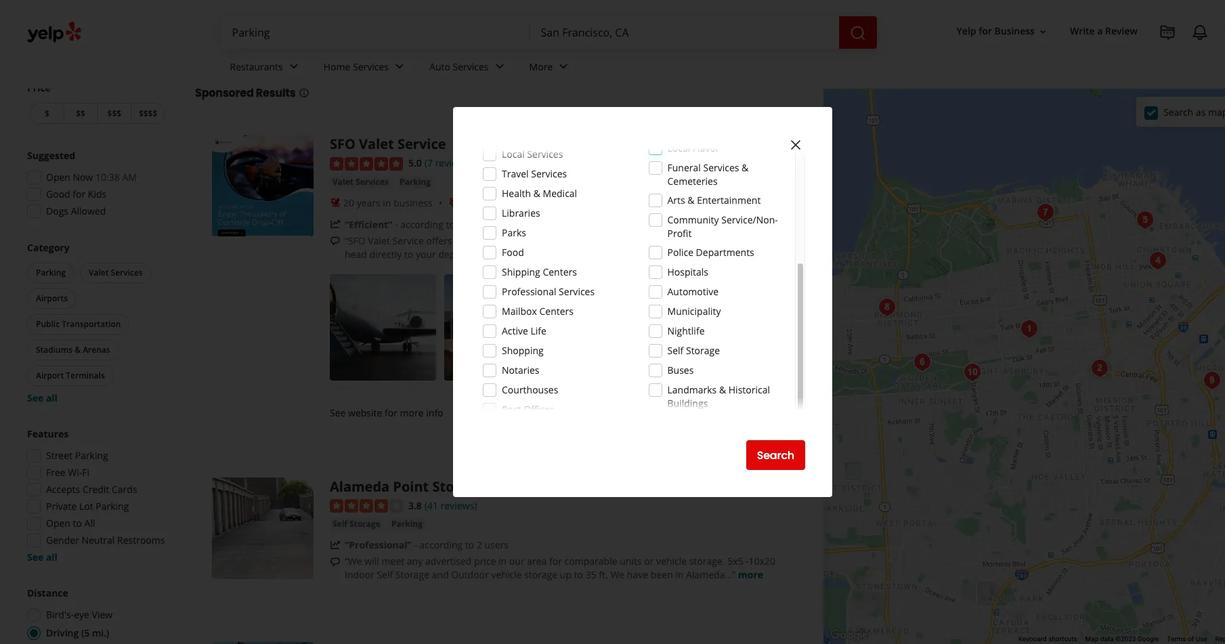 Task type: locate. For each thing, give the bounding box(es) containing it.
self storage down 3.8 star rating image
[[333, 518, 381, 530]]

see down municipality
[[698, 320, 714, 333]]

storage
[[524, 568, 558, 581]]

service down "efficient" - according to 1 user
[[392, 234, 424, 247]]

local up travel
[[502, 148, 525, 161]]

valet services inside group
[[89, 267, 143, 278]]

units
[[620, 555, 642, 568]]

according down business
[[400, 218, 444, 231]]

map data ©2023 google
[[1085, 635, 1159, 643]]

option group
[[23, 587, 168, 644]]

1 vertical spatial more link
[[738, 568, 763, 581]]

2 horizontal spatial sfo
[[566, 234, 583, 247]]

centers for mailbox centers
[[539, 305, 574, 318]]

storage
[[686, 344, 720, 357], [432, 477, 484, 496], [350, 518, 381, 530], [395, 568, 429, 581]]

see all button for category
[[27, 391, 58, 404]]

for inside group
[[73, 188, 86, 200]]

24 chevron down v2 image inside home services link
[[392, 59, 408, 75]]

search left as
[[1164, 105, 1194, 118]]

distance
[[27, 587, 68, 599]]

16 trending v2 image
[[330, 219, 341, 230]]

1 vertical spatial group
[[24, 241, 168, 405]]

reviews) for alameda point storage
[[441, 499, 477, 512]]

street
[[46, 449, 72, 462]]

reviews) right the (41 in the left bottom of the page
[[441, 499, 477, 512]]

2 see all button from the top
[[27, 551, 58, 563]]

write a review
[[1070, 25, 1138, 38]]

& down "travel services"
[[533, 187, 540, 200]]

1 vertical spatial more
[[400, 406, 424, 419]]

1 vertical spatial view
[[92, 608, 113, 621]]

0 horizontal spatial -
[[395, 218, 398, 231]]

private lot parking
[[46, 500, 129, 513]]

for right yelp
[[979, 25, 992, 38]]

self storage inside search dialog
[[667, 344, 720, 357]]

indoor
[[345, 568, 374, 581]]

group
[[23, 149, 168, 222], [24, 241, 168, 405], [23, 427, 168, 564]]

airport
[[36, 370, 64, 381]]

& right owned
[[527, 196, 534, 209]]

see all button down 'gender' on the left bottom of page
[[27, 551, 58, 563]]

5x5
[[727, 555, 743, 568]]

valet up directly
[[368, 234, 390, 247]]

family-owned & operated
[[463, 196, 577, 209]]

option group containing distance
[[23, 587, 168, 644]]

sfo down at
[[540, 248, 558, 261]]

1 vertical spatial valet services
[[89, 267, 143, 278]]

0 horizontal spatial valet services button
[[80, 263, 151, 283]]

parking up 16 info v2 image
[[286, 48, 349, 70]]

valet down at
[[560, 248, 582, 261]]

0 horizontal spatial self storage
[[333, 518, 381, 530]]

0 vertical spatial search
[[1164, 105, 1194, 118]]

valet services down 5 star rating image
[[333, 176, 389, 187]]

0 vertical spatial valet services
[[333, 176, 389, 187]]

0 vertical spatial according
[[400, 218, 444, 231]]

in
[[383, 196, 391, 209], [711, 234, 719, 247], [499, 555, 507, 568], [675, 568, 684, 581]]

parking link down 5.0
[[397, 175, 433, 189]]

1 all from the top
[[46, 391, 58, 404]]

& up view website link
[[719, 383, 726, 396]]

2 24 chevron down v2 image from the left
[[392, 59, 408, 75]]

& inside "button"
[[75, 344, 81, 356]]

0 horizontal spatial vehicle
[[491, 568, 522, 581]]

near
[[352, 48, 392, 70]]

services down flavor
[[703, 161, 739, 174]]

services inside funeral services & cemeteries
[[703, 161, 739, 174]]

0 vertical spatial group
[[23, 149, 168, 222]]

automotive
[[667, 285, 719, 298]]

home
[[324, 60, 350, 73]]

service
[[398, 135, 446, 153], [392, 234, 424, 247], [585, 248, 616, 261]]

2
[[477, 539, 482, 552]]

our
[[509, 555, 525, 568]]

francisco,
[[429, 48, 513, 70]]

buses
[[667, 364, 694, 377]]

search as map
[[1164, 105, 1225, 118]]

website
[[723, 404, 767, 420]]

private
[[46, 500, 77, 513]]

0 horizontal spatial local
[[502, 148, 525, 161]]

24 chevron down v2 image right more at the top left
[[556, 59, 572, 75]]

& left arenas
[[75, 344, 81, 356]]

1 vertical spatial search
[[757, 447, 794, 463]]

open now 10:38 am
[[46, 171, 137, 184]]

storage down nightlife
[[686, 344, 720, 357]]

parking button down 3.8
[[389, 518, 425, 531]]

24 chevron down v2 image inside restaurants link
[[286, 59, 302, 75]]

0 vertical spatial see all button
[[27, 391, 58, 404]]

sfo up 5 star rating image
[[330, 135, 356, 153]]

0 vertical spatial -
[[395, 218, 398, 231]]

1 vertical spatial service
[[392, 234, 424, 247]]

4 24 chevron down v2 image from the left
[[556, 59, 572, 75]]

allowed
[[71, 205, 106, 217]]

airports button
[[27, 289, 77, 309]]

terms of use
[[1167, 635, 1207, 643]]

- down 20 years in business
[[395, 218, 398, 231]]

profit
[[667, 227, 692, 240]]

self storage
[[667, 344, 720, 357], [333, 518, 381, 530]]

parking at the exchange image
[[1199, 367, 1225, 394]]

valet services button up transportation at the left of the page
[[80, 263, 151, 283]]

storage inside search dialog
[[686, 344, 720, 357]]

head
[[345, 248, 367, 261]]

parking down 3.8
[[391, 518, 423, 530]]

1 horizontal spatial search
[[1164, 105, 1194, 118]]

0 horizontal spatial valet services
[[89, 267, 143, 278]]

parking button up airports
[[27, 263, 75, 283]]

data
[[1100, 635, 1114, 643]]

to left 35
[[574, 568, 583, 581]]

2 all from the top
[[46, 551, 58, 563]]

more for service
[[713, 248, 738, 261]]

1 vertical spatial -
[[414, 539, 417, 552]]

1 24 chevron down v2 image from the left
[[286, 59, 302, 75]]

1 vertical spatial open
[[46, 517, 70, 530]]

parking button for sfo valet service
[[397, 175, 433, 189]]

then
[[754, 234, 774, 247]]

more left info
[[400, 406, 424, 419]]

view
[[695, 404, 721, 420], [92, 608, 113, 621]]

1 vertical spatial centers
[[539, 305, 574, 318]]

travel services
[[502, 167, 567, 180]]

2 vertical spatial self
[[377, 568, 393, 581]]

1 horizontal spatial local
[[667, 142, 690, 154]]

search button
[[746, 440, 805, 470]]

24 chevron down v2 image
[[286, 59, 302, 75], [392, 59, 408, 75], [491, 59, 508, 75], [556, 59, 572, 75]]

1 vertical spatial sfo
[[566, 234, 583, 247]]

16 speech v2 image
[[330, 557, 341, 568]]

1
[[458, 218, 463, 231]]

for
[[979, 25, 992, 38], [73, 188, 86, 200], [385, 406, 398, 419], [549, 555, 562, 568]]

16 chevron down v2 image
[[1038, 26, 1048, 37]]

24 chevron down v2 image right auto services at the left top of the page
[[491, 59, 508, 75]]

- up the any
[[414, 539, 417, 552]]

san
[[395, 48, 426, 70]]

valet up 5 star rating image
[[359, 135, 394, 153]]

1 open from the top
[[46, 171, 70, 184]]

1 horizontal spatial vehicle
[[656, 555, 687, 568]]

been
[[651, 568, 673, 581]]

view up mi.)
[[92, 608, 113, 621]]

self up the buses
[[667, 344, 684, 357]]

2 vertical spatial -
[[746, 555, 749, 568]]

all down airport
[[46, 391, 58, 404]]

airports
[[36, 293, 68, 304]]

self
[[667, 344, 684, 357], [333, 518, 347, 530], [377, 568, 393, 581]]

valet up transportation at the left of the page
[[89, 267, 109, 278]]

more down online,
[[713, 248, 738, 261]]

see down airport
[[27, 391, 44, 404]]

0 horizontal spatial view
[[92, 608, 113, 621]]

close image
[[788, 137, 804, 153]]

1 vertical spatial self storage
[[333, 518, 381, 530]]

open down private
[[46, 517, 70, 530]]

group containing category
[[24, 241, 168, 405]]

centers up professional services
[[543, 265, 577, 278]]

parking link down 3.8
[[389, 518, 425, 531]]

shipping centers
[[502, 265, 577, 278]]

for up up
[[549, 555, 562, 568]]

see all for category
[[27, 391, 58, 404]]

0 vertical spatial self
[[667, 344, 684, 357]]

according
[[400, 218, 444, 231], [420, 539, 463, 552]]

elif parking image
[[1086, 355, 1113, 382]]

more for storage
[[738, 568, 763, 581]]

group containing features
[[23, 427, 168, 564]]

sfo right at
[[566, 234, 583, 247]]

- inside "we will meet any advertised price in our area for comparable units or vehicle storage. 5x5 -10x20 indoor self storage and outdoor vehicle storage up to 35 ft. we have been in alameda…"
[[746, 555, 749, 568]]

0 vertical spatial parking link
[[397, 175, 433, 189]]

entertainment
[[697, 194, 761, 207]]

reviews) right (7 on the left of page
[[435, 156, 472, 169]]

bird's-
[[46, 608, 74, 621]]

0 vertical spatial open
[[46, 171, 70, 184]]

24 chevron down v2 image inside more link
[[556, 59, 572, 75]]

all down 'gender' on the left bottom of page
[[46, 551, 58, 563]]

rep
[[1215, 635, 1225, 643]]

$$
[[76, 108, 85, 119]]

service for "sfo valet service offers curbside valet parking at sfo international airport. check-in online, then head directly to your departing terminal. an sfo valet service representative will…"
[[392, 234, 424, 247]]

driving (5 mi.)
[[46, 626, 109, 639]]

& inside landmarks & historical buildings
[[719, 383, 726, 396]]

more link for sfo valet service
[[713, 248, 738, 261]]

for inside yelp for business button
[[979, 25, 992, 38]]

more
[[713, 248, 738, 261], [400, 406, 424, 419], [738, 568, 763, 581]]

services right auto
[[453, 60, 489, 73]]

1 see all button from the top
[[27, 391, 58, 404]]

"we will meet any advertised price in our area for comparable units or vehicle storage. 5x5 -10x20 indoor self storage and outdoor vehicle storage up to 35 ft. we have been in alameda…"
[[345, 555, 775, 581]]

funeral
[[667, 161, 701, 174]]

3.8
[[408, 499, 422, 512]]

notifications image
[[1192, 24, 1208, 41]]

for right website
[[385, 406, 398, 419]]

to left the 2
[[465, 539, 474, 552]]

price
[[27, 81, 51, 94]]

for up the dogs allowed
[[73, 188, 86, 200]]

0 vertical spatial parking button
[[397, 175, 433, 189]]

centers down professional services
[[539, 305, 574, 318]]

2 see all from the top
[[27, 551, 58, 563]]

vehicle down our
[[491, 568, 522, 581]]

see all down 'gender' on the left bottom of page
[[27, 551, 58, 563]]

0 vertical spatial more link
[[713, 248, 738, 261]]

more link down 10x20
[[738, 568, 763, 581]]

camino
[[732, 135, 761, 146]]

vehicle up "been"
[[656, 555, 687, 568]]

local for local services
[[502, 148, 525, 161]]

accepts credit cards
[[46, 483, 137, 496]]

meet
[[382, 555, 404, 568]]

cards
[[112, 483, 137, 496]]

0 vertical spatial centers
[[543, 265, 577, 278]]

keyboard shortcuts
[[1019, 635, 1077, 643]]

we
[[610, 568, 625, 581]]

local up funeral
[[667, 142, 690, 154]]

to inside "sfo valet service offers curbside valet parking at sfo international airport. check-in online, then head directly to your departing terminal. an sfo valet service representative will…"
[[404, 248, 413, 261]]

2 open from the top
[[46, 517, 70, 530]]

2 horizontal spatial self
[[667, 344, 684, 357]]

1 horizontal spatial -
[[414, 539, 417, 552]]

& for landmarks & historical buildings
[[719, 383, 726, 396]]

parking link for point
[[389, 518, 425, 531]]

up
[[560, 568, 572, 581]]

24 chevron down v2 image inside auto services link
[[491, 59, 508, 75]]

"sfo valet service offers curbside valet parking at sfo international airport. check-in online, then head directly to your departing terminal. an sfo valet service representative will…"
[[345, 234, 774, 261]]

search image
[[850, 25, 866, 41]]

self up 16 trending v2 icon
[[333, 518, 347, 530]]

24 chevron down v2 image up 16 info v2 image
[[286, 59, 302, 75]]

vehicle
[[656, 555, 687, 568], [491, 568, 522, 581]]

1 vertical spatial see all button
[[27, 551, 58, 563]]

airport terminals button
[[27, 366, 114, 386]]

1 vertical spatial all
[[46, 551, 58, 563]]

search down website
[[757, 447, 794, 463]]

users
[[485, 539, 509, 552]]

self storage down nightlife
[[667, 344, 720, 357]]

& down camino at right
[[742, 161, 749, 174]]

police
[[667, 246, 694, 259]]

mailbox centers
[[502, 305, 574, 318]]

10x20
[[749, 555, 775, 568]]

1 horizontal spatial valet services button
[[330, 175, 391, 189]]

1 see all from the top
[[27, 391, 58, 404]]

lombard street garage image
[[1032, 199, 1059, 226]]

1 horizontal spatial valet services
[[333, 176, 389, 187]]

more down 10x20
[[738, 568, 763, 581]]

parking down 5.0
[[400, 176, 431, 187]]

0 vertical spatial reviews)
[[435, 156, 472, 169]]

according up advertised
[[420, 539, 463, 552]]

1 vertical spatial valet services button
[[80, 263, 151, 283]]

1 vertical spatial parking link
[[389, 518, 425, 531]]

0 horizontal spatial search
[[757, 447, 794, 463]]

dogs allowed
[[46, 205, 106, 217]]

sfo valet service image
[[212, 135, 314, 236]]

16 info v2 image
[[786, 56, 796, 67]]

search inside button
[[757, 447, 794, 463]]

1 vertical spatial reviews)
[[441, 499, 477, 512]]

1 horizontal spatial self storage
[[667, 344, 720, 357]]

centers
[[543, 265, 577, 278], [539, 305, 574, 318]]

valet inside group
[[89, 267, 109, 278]]

0 horizontal spatial sfo
[[330, 135, 356, 153]]

services up transportation at the left of the page
[[111, 267, 143, 278]]

website
[[348, 406, 382, 419]]

open up good
[[46, 171, 70, 184]]

parking button down 5.0
[[397, 175, 433, 189]]

point
[[393, 477, 429, 496]]

see all button for features
[[27, 551, 58, 563]]

parking down category
[[36, 267, 66, 278]]

to left the all
[[73, 517, 82, 530]]

"efficient"
[[345, 218, 392, 231]]

see all button down airport
[[27, 391, 58, 404]]

0 vertical spatial all
[[46, 391, 58, 404]]

- for "efficient"
[[395, 218, 398, 231]]

2 horizontal spatial -
[[746, 555, 749, 568]]

auto services
[[429, 60, 489, 73]]

storage down the any
[[395, 568, 429, 581]]

price group
[[27, 81, 168, 127]]

storage up (41 reviews) link
[[432, 477, 484, 496]]

0 vertical spatial service
[[398, 135, 446, 153]]

& for stadiums & arenas
[[75, 344, 81, 356]]

2 vertical spatial parking button
[[389, 518, 425, 531]]

view down landmarks
[[695, 404, 721, 420]]

& right arts
[[688, 194, 695, 207]]

reviews) for sfo valet service
[[435, 156, 472, 169]]

as
[[1196, 105, 1206, 118]]

1 vertical spatial according
[[420, 539, 463, 552]]

user
[[465, 218, 485, 231]]

in right "been"
[[675, 568, 684, 581]]

self down meet
[[377, 568, 393, 581]]

0 horizontal spatial self
[[333, 518, 347, 530]]

el
[[723, 135, 730, 146]]

municipality
[[667, 305, 721, 318]]

None search field
[[221, 16, 879, 49]]

see all down airport
[[27, 391, 58, 404]]

& for arts & entertainment
[[688, 194, 695, 207]]

free
[[46, 466, 65, 479]]

- right 5x5
[[746, 555, 749, 568]]

alameda point storage image
[[212, 477, 314, 579]]

storage down 3.8 star rating image
[[350, 518, 381, 530]]

2 vertical spatial group
[[23, 427, 168, 564]]

google image
[[827, 626, 872, 644]]

self inside "we will meet any advertised price in our area for comparable units or vehicle storage. 5x5 -10x20 indoor self storage and outdoor vehicle storage up to 35 ft. we have been in alameda…"
[[377, 568, 393, 581]]

1 vertical spatial parking button
[[27, 263, 75, 283]]

24 chevron down v2 image left auto
[[392, 59, 408, 75]]

local services
[[502, 148, 563, 161]]

lot
[[79, 500, 93, 513]]

alamo square parking image
[[1016, 316, 1043, 343]]

view inside option group
[[92, 608, 113, 621]]

valet services button down 5 star rating image
[[330, 175, 391, 189]]

16 years in business v2 image
[[330, 197, 341, 208]]

in right years
[[383, 196, 391, 209]]

to left your at the top left of page
[[404, 248, 413, 261]]

1 vertical spatial see all
[[27, 551, 58, 563]]

arts
[[667, 194, 685, 207]]

service down international
[[585, 248, 616, 261]]

16 speech v2 image
[[330, 236, 341, 247]]

0 vertical spatial see all
[[27, 391, 58, 404]]

in left online,
[[711, 234, 719, 247]]

hospitals
[[667, 265, 708, 278]]

1 horizontal spatial view
[[695, 404, 721, 420]]

1 horizontal spatial sfo
[[540, 248, 558, 261]]

0 vertical spatial self storage
[[667, 344, 720, 357]]

service up the 5.0 "link"
[[398, 135, 446, 153]]

valet services up transportation at the left of the page
[[89, 267, 143, 278]]

more link down online,
[[713, 248, 738, 261]]

1 vertical spatial self
[[333, 518, 347, 530]]

price
[[474, 555, 496, 568]]

2 vertical spatial more
[[738, 568, 763, 581]]

or
[[644, 555, 654, 568]]

3 24 chevron down v2 image from the left
[[491, 59, 508, 75]]

0 vertical spatial more
[[713, 248, 738, 261]]

services down 5 star rating image
[[356, 176, 389, 187]]

1 horizontal spatial self
[[377, 568, 393, 581]]



Task type: describe. For each thing, give the bounding box(es) containing it.
advertised
[[425, 555, 472, 568]]

valet
[[495, 234, 516, 247]]

family-
[[463, 196, 494, 209]]

(41 reviews) link
[[425, 498, 477, 512]]

self inside button
[[333, 518, 347, 530]]

(41
[[425, 499, 438, 512]]

all for category
[[46, 391, 58, 404]]

historical
[[729, 383, 770, 396]]

24 chevron down v2 image for home services
[[392, 59, 408, 75]]

& inside funeral services & cemeteries
[[742, 161, 749, 174]]

24 chevron down v2 image for auto services
[[491, 59, 508, 75]]

landmarks
[[667, 383, 717, 396]]

0 vertical spatial sfo
[[330, 135, 356, 153]]

services right "home" at the top left
[[353, 60, 389, 73]]

0 vertical spatial valet services button
[[330, 175, 391, 189]]

alameda
[[330, 477, 390, 496]]

valet up 20
[[333, 176, 354, 187]]

kids
[[88, 188, 107, 200]]

public transportation
[[36, 318, 121, 330]]

landmarks & historical buildings
[[667, 383, 770, 410]]

am
[[122, 171, 137, 184]]

local for local flavor
[[667, 142, 690, 154]]

open to all
[[46, 517, 95, 530]]

post offices
[[502, 403, 554, 416]]

$$$ button
[[97, 103, 131, 124]]

all for features
[[46, 551, 58, 563]]

north beach parking garage image
[[1132, 207, 1159, 234]]

music concourse parking image
[[909, 349, 936, 376]]

stadiums
[[36, 344, 72, 356]]

service/non-
[[721, 213, 778, 226]]

3.8 link
[[408, 498, 422, 512]]

map region
[[712, 0, 1225, 644]]

fi
[[82, 466, 89, 479]]

restaurants link
[[219, 49, 313, 88]]

travel
[[502, 167, 529, 180]]

valet services button inside group
[[80, 263, 151, 283]]

to left 1
[[446, 218, 455, 231]]

self storage inside button
[[333, 518, 381, 530]]

top 10 best parking near san francisco, california
[[195, 48, 596, 70]]

$$$
[[107, 108, 121, 119]]

an
[[526, 248, 538, 261]]

parking down cards on the bottom of the page
[[96, 500, 129, 513]]

search dialog
[[0, 0, 1225, 644]]

according for "professional"
[[420, 539, 463, 552]]

in inside "sfo valet service offers curbside valet parking at sfo international airport. check-in online, then head directly to your departing terminal. an sfo valet service representative will…"
[[711, 234, 719, 247]]

search for search
[[757, 447, 794, 463]]

services up health & medical
[[531, 167, 567, 180]]

mi.)
[[92, 626, 109, 639]]

parks
[[502, 226, 526, 239]]

at
[[555, 234, 563, 247]]

more link for alameda point storage
[[738, 568, 763, 581]]

services down shipping centers
[[559, 285, 595, 298]]

sfo valet service
[[330, 135, 446, 153]]

shopping
[[502, 344, 544, 357]]

life
[[531, 324, 547, 337]]

business
[[995, 25, 1035, 38]]

in left our
[[499, 555, 507, 568]]

(7
[[425, 156, 433, 169]]

offices
[[524, 403, 554, 416]]

$$$$
[[139, 108, 157, 119]]

2 vertical spatial sfo
[[540, 248, 558, 261]]

write
[[1070, 25, 1095, 38]]

parking link for valet
[[397, 175, 433, 189]]

user actions element
[[946, 17, 1225, 100]]

stadiums & arenas button
[[27, 340, 119, 360]]

stadiums & arenas
[[36, 344, 110, 356]]

sort:
[[672, 55, 693, 68]]

$$$$ button
[[131, 103, 165, 124]]

services up "travel services"
[[527, 148, 563, 161]]

wi-
[[68, 466, 82, 479]]

see left website
[[330, 406, 346, 419]]

storage inside self storage button
[[350, 518, 381, 530]]

kezar parking lot image
[[959, 359, 986, 386]]

16 info v2 image
[[298, 87, 309, 98]]

your
[[416, 248, 436, 261]]

street parking
[[46, 449, 108, 462]]

"efficient" - according to 1 user
[[345, 218, 485, 231]]

a
[[1097, 25, 1103, 38]]

results
[[256, 85, 296, 101]]

services inside group
[[111, 267, 143, 278]]

good
[[46, 188, 70, 200]]

google
[[1138, 635, 1159, 643]]

sutter stockton garage image
[[1145, 247, 1172, 274]]

have
[[627, 568, 648, 581]]

terms of use link
[[1167, 635, 1207, 643]]

see portfolio link
[[673, 274, 780, 380]]

see portfolio
[[698, 320, 755, 333]]

"sfo
[[345, 234, 366, 247]]

1860 el camino real
[[703, 135, 780, 146]]

3.8 star rating image
[[330, 499, 403, 513]]

centers for shipping centers
[[543, 265, 577, 278]]

storage.
[[689, 555, 725, 568]]

- for "professional"
[[414, 539, 417, 552]]

see all for features
[[27, 551, 58, 563]]

group containing suggested
[[23, 149, 168, 222]]

according for "efficient"
[[400, 218, 444, 231]]

now
[[73, 171, 93, 184]]

online,
[[721, 234, 751, 247]]

5.0
[[408, 156, 422, 169]]

16 family owned v2 image
[[449, 197, 460, 208]]

16 trending v2 image
[[330, 540, 341, 551]]

public
[[36, 318, 60, 330]]

sponsored
[[195, 85, 254, 101]]

free wi-fi
[[46, 466, 89, 479]]

10
[[228, 48, 245, 70]]

& for health & medical
[[533, 187, 540, 200]]

top
[[195, 48, 225, 70]]

and
[[432, 568, 449, 581]]

restrooms
[[117, 534, 165, 547]]

1 vertical spatial vehicle
[[491, 568, 522, 581]]

search for search as map
[[1164, 105, 1194, 118]]

cemeteries
[[667, 175, 718, 188]]

more link
[[518, 49, 583, 88]]

parking up fi
[[75, 449, 108, 462]]

for inside "we will meet any advertised price in our area for comparable units or vehicle storage. 5x5 -10x20 indoor self storage and outdoor vehicle storage up to 35 ft. we have been in alameda…"
[[549, 555, 562, 568]]

storage inside "we will meet any advertised price in our area for comparable units or vehicle storage. 5x5 -10x20 indoor self storage and outdoor vehicle storage up to 35 ft. we have been in alameda…"
[[395, 568, 429, 581]]

projects image
[[1160, 24, 1176, 41]]

geary mall garage image
[[874, 294, 901, 321]]

arts & entertainment
[[667, 194, 761, 207]]

service for sfo valet service
[[398, 135, 446, 153]]

active
[[502, 324, 528, 337]]

business categories element
[[219, 49, 1225, 88]]

best
[[248, 48, 283, 70]]

24 chevron down v2 image for restaurants
[[286, 59, 302, 75]]

suggested
[[27, 149, 75, 162]]

departments
[[696, 246, 754, 259]]

alameda point storage link
[[330, 477, 484, 496]]

comparable
[[565, 555, 617, 568]]

0 vertical spatial vehicle
[[656, 555, 687, 568]]

accepts
[[46, 483, 80, 496]]

mailbox
[[502, 305, 537, 318]]

open for open now 10:38 am
[[46, 171, 70, 184]]

california
[[516, 48, 596, 70]]

open for open to all
[[46, 517, 70, 530]]

0 vertical spatial view
[[695, 404, 721, 420]]

driving
[[46, 626, 79, 639]]

portfolio
[[716, 320, 755, 333]]

elif parking image
[[1086, 355, 1113, 382]]

see up distance
[[27, 551, 44, 563]]

ft.
[[599, 568, 608, 581]]

all
[[84, 517, 95, 530]]

24 chevron down v2 image for more
[[556, 59, 572, 75]]

curbside
[[455, 234, 493, 247]]

to inside "we will meet any advertised price in our area for comparable units or vehicle storage. 5x5 -10x20 indoor self storage and outdoor vehicle storage up to 35 ft. we have been in alameda…"
[[574, 568, 583, 581]]

eye
[[74, 608, 89, 621]]

5 star rating image
[[330, 157, 403, 170]]

valet services link
[[330, 175, 391, 189]]

parking button for alameda point storage
[[389, 518, 425, 531]]

offers
[[426, 234, 452, 247]]

self inside search dialog
[[667, 344, 684, 357]]

10:38
[[96, 171, 120, 184]]

2 vertical spatial service
[[585, 248, 616, 261]]

check-
[[681, 234, 711, 247]]



Task type: vqa. For each thing, say whether or not it's contained in the screenshot.
Pick Up In 10-20 Mins
no



